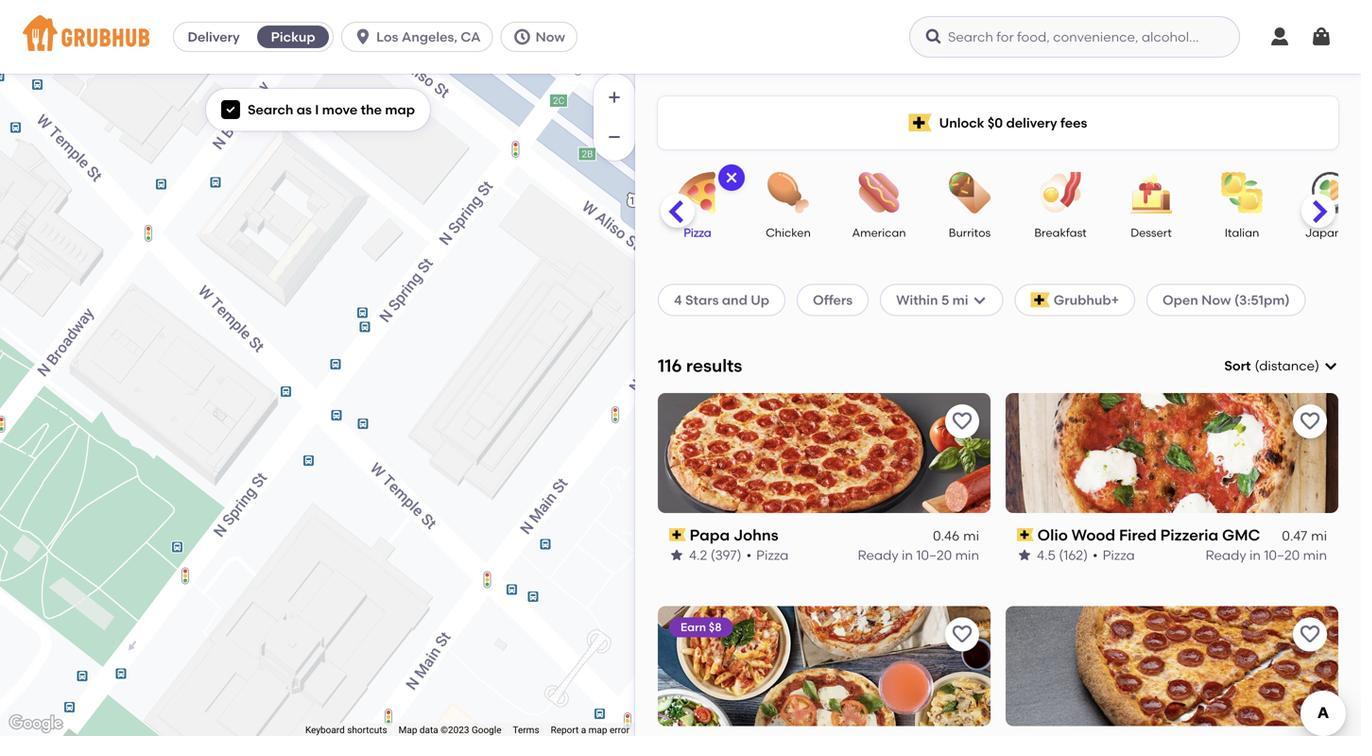 Task type: vqa. For each thing, say whether or not it's contained in the screenshot.
subscription pass icon
yes



Task type: locate. For each thing, give the bounding box(es) containing it.
terms
[[513, 725, 540, 736]]

svg image inside now button
[[513, 27, 532, 46]]

within
[[897, 292, 939, 308]]

0.46 mi
[[933, 528, 980, 544]]

map
[[399, 725, 417, 736]]

subscription pass image for olio wood fired pizzeria gmc
[[1018, 529, 1034, 542]]

within 5 mi
[[897, 292, 969, 308]]

min
[[956, 547, 980, 563], [1304, 547, 1328, 563]]

1 min from the left
[[956, 547, 980, 563]]

10–20 for papa johns
[[917, 547, 953, 563]]

0 horizontal spatial ready
[[858, 547, 899, 563]]

burritos
[[949, 226, 991, 240]]

0 horizontal spatial map
[[385, 102, 415, 118]]

unlock $0 delivery fees
[[940, 115, 1088, 131]]

subscription pass image left "olio" on the bottom right of the page
[[1018, 529, 1034, 542]]

2 • pizza from the left
[[1093, 547, 1135, 563]]

los
[[376, 29, 399, 45]]

mi
[[953, 292, 969, 308], [964, 528, 980, 544], [1312, 528, 1328, 544]]

0 horizontal spatial • pizza
[[747, 547, 789, 563]]

papa johns
[[690, 526, 779, 544]]

and
[[722, 292, 748, 308]]

mi right 0.46
[[964, 528, 980, 544]]

up
[[751, 292, 770, 308]]

breakfast image
[[1028, 172, 1094, 214]]

now inside button
[[536, 29, 565, 45]]

1 horizontal spatial now
[[1202, 292, 1232, 308]]

papa
[[690, 526, 730, 544]]

0 horizontal spatial grubhub plus flag logo image
[[909, 114, 932, 132]]

save this restaurant image
[[951, 410, 974, 433], [1299, 410, 1322, 433], [951, 624, 974, 647], [1299, 624, 1322, 647]]

4.5 (162)
[[1037, 547, 1088, 563]]

grubhub+
[[1054, 292, 1120, 308]]

1 in from the left
[[902, 547, 913, 563]]

japanese
[[1306, 226, 1361, 240]]

pizza down the pizza image
[[684, 226, 712, 240]]

0 horizontal spatial star icon image
[[670, 548, 685, 563]]

1 horizontal spatial subscription pass image
[[1018, 529, 1034, 542]]

1 subscription pass image from the left
[[670, 529, 686, 542]]

open
[[1163, 292, 1199, 308]]

min down 0.47 mi in the right of the page
[[1304, 547, 1328, 563]]

None field
[[1225, 357, 1339, 376]]

0 horizontal spatial min
[[956, 547, 980, 563]]

0 horizontal spatial in
[[902, 547, 913, 563]]

116 results
[[658, 356, 743, 376]]

ready in 10–20 min
[[858, 547, 980, 563], [1206, 547, 1328, 563]]

4.2 (397)
[[689, 547, 742, 563]]

american
[[852, 226, 906, 240]]

save this restaurant image for papa johns logo
[[951, 410, 974, 433]]

1 horizontal spatial •
[[1093, 547, 1098, 563]]

minus icon image
[[605, 128, 624, 147]]

data
[[420, 725, 438, 736]]

$0
[[988, 115, 1003, 131]]

1 horizontal spatial ready
[[1206, 547, 1247, 563]]

save this restaurant button
[[946, 405, 980, 439], [1294, 405, 1328, 439], [946, 618, 980, 652], [1294, 618, 1328, 652]]

(3:51pm)
[[1235, 292, 1290, 308]]

google
[[472, 725, 502, 736]]

dessert image
[[1119, 172, 1185, 214]]

1 horizontal spatial in
[[1250, 547, 1261, 563]]

now button
[[501, 22, 585, 52]]

0 horizontal spatial subscription pass image
[[670, 529, 686, 542]]

chicken
[[766, 226, 811, 240]]

•
[[747, 547, 752, 563], [1093, 547, 1098, 563]]

papa johns logo image
[[658, 393, 991, 513]]

1 horizontal spatial star icon image
[[1018, 548, 1033, 563]]

fees
[[1061, 115, 1088, 131]]

2 ready from the left
[[1206, 547, 1247, 563]]

(
[[1255, 358, 1260, 374]]

burritos image
[[937, 172, 1003, 214]]

10–20 down the 0.47
[[1265, 547, 1301, 563]]

breakfast
[[1035, 226, 1087, 240]]

• pizza down the wood
[[1093, 547, 1135, 563]]

wood
[[1072, 526, 1116, 544]]

min for olio wood fired pizzeria gmc
[[1304, 547, 1328, 563]]

2 ready in 10–20 min from the left
[[1206, 547, 1328, 563]]

as
[[297, 102, 312, 118]]

ready in 10–20 min down 0.46
[[858, 547, 980, 563]]

subscription pass image
[[670, 529, 686, 542], [1018, 529, 1034, 542]]

2 subscription pass image from the left
[[1018, 529, 1034, 542]]

grubhub plus flag logo image for grubhub+
[[1031, 293, 1050, 308]]

• down johns at the right
[[747, 547, 752, 563]]

1 horizontal spatial pizza
[[757, 547, 789, 563]]

0 vertical spatial map
[[385, 102, 415, 118]]

subscription pass image left papa
[[670, 529, 686, 542]]

star icon image left 4.2
[[670, 548, 685, 563]]

grubhub plus flag logo image left unlock
[[909, 114, 932, 132]]

star icon image
[[670, 548, 685, 563], [1018, 548, 1033, 563]]

1 ready in 10–20 min from the left
[[858, 547, 980, 563]]

1 • from the left
[[747, 547, 752, 563]]

map right the
[[385, 102, 415, 118]]

2 • from the left
[[1093, 547, 1098, 563]]

4.5
[[1037, 547, 1056, 563]]

pizza
[[684, 226, 712, 240], [757, 547, 789, 563], [1103, 547, 1135, 563]]

unlock
[[940, 115, 985, 131]]

1 horizontal spatial min
[[1304, 547, 1328, 563]]

dessert
[[1131, 226, 1172, 240]]

10–20 down 0.46
[[917, 547, 953, 563]]

1 ready from the left
[[858, 547, 899, 563]]

10–20
[[917, 547, 953, 563], [1265, 547, 1301, 563]]

save this restaurant button for the danny boy's famous original pizza logo
[[1294, 618, 1328, 652]]

italian image
[[1209, 172, 1276, 214]]

gmc
[[1223, 526, 1261, 544]]

2 min from the left
[[1304, 547, 1328, 563]]

min for papa johns
[[956, 547, 980, 563]]

mi right the 0.47
[[1312, 528, 1328, 544]]

error
[[610, 725, 630, 736]]

1 vertical spatial grubhub plus flag logo image
[[1031, 293, 1050, 308]]

pizza for papa johns
[[757, 547, 789, 563]]

in for olio wood fired pizzeria gmc
[[1250, 547, 1261, 563]]

mi right 5 on the top of page
[[953, 292, 969, 308]]

map
[[385, 102, 415, 118], [589, 725, 608, 736]]

1 horizontal spatial grubhub plus flag logo image
[[1031, 293, 1050, 308]]

sort
[[1225, 358, 1252, 374]]

ready
[[858, 547, 899, 563], [1206, 547, 1247, 563]]

grubhub plus flag logo image left grubhub+
[[1031, 293, 1050, 308]]

report a map error
[[551, 725, 630, 736]]

1 vertical spatial now
[[1202, 292, 1232, 308]]

open now (3:51pm)
[[1163, 292, 1290, 308]]

2 horizontal spatial pizza
[[1103, 547, 1135, 563]]

10–20 for olio wood fired pizzeria gmc
[[1265, 547, 1301, 563]]

1 horizontal spatial 10–20
[[1265, 547, 1301, 563]]

1 • pizza from the left
[[747, 547, 789, 563]]

svg image inside los angeles, ca button
[[354, 27, 373, 46]]

1 horizontal spatial map
[[589, 725, 608, 736]]

grubhub plus flag logo image
[[909, 114, 932, 132], [1031, 293, 1050, 308]]

• down the wood
[[1093, 547, 1098, 563]]

in for papa johns
[[902, 547, 913, 563]]

• pizza
[[747, 547, 789, 563], [1093, 547, 1135, 563]]

• for wood
[[1093, 547, 1098, 563]]

distance
[[1260, 358, 1315, 374]]

)
[[1315, 358, 1320, 374]]

plus icon image
[[605, 88, 624, 107]]

0 horizontal spatial now
[[536, 29, 565, 45]]

1 horizontal spatial • pizza
[[1093, 547, 1135, 563]]

svg image
[[1269, 26, 1292, 48], [925, 27, 944, 46], [225, 104, 236, 116], [724, 170, 739, 185], [973, 293, 988, 308]]

save this restaurant image for the danny boy's famous original pizza logo
[[1299, 624, 1322, 647]]

(162)
[[1059, 547, 1088, 563]]

pizza down fired
[[1103, 547, 1135, 563]]

ready in 10–20 min down gmc
[[1206, 547, 1328, 563]]

2 in from the left
[[1250, 547, 1261, 563]]

1 10–20 from the left
[[917, 547, 953, 563]]

now right open on the top right
[[1202, 292, 1232, 308]]

a
[[581, 725, 586, 736]]

map right a
[[589, 725, 608, 736]]

0 horizontal spatial 10–20
[[917, 547, 953, 563]]

0 horizontal spatial ready in 10–20 min
[[858, 547, 980, 563]]

mi for papa johns
[[964, 528, 980, 544]]

min down 0.46 mi
[[956, 547, 980, 563]]

2 star icon image from the left
[[1018, 548, 1033, 563]]

• pizza down johns at the right
[[747, 547, 789, 563]]

in
[[902, 547, 913, 563], [1250, 547, 1261, 563]]

2 10–20 from the left
[[1265, 547, 1301, 563]]

0 vertical spatial grubhub plus flag logo image
[[909, 114, 932, 132]]

now right ca
[[536, 29, 565, 45]]

now
[[536, 29, 565, 45], [1202, 292, 1232, 308]]

5
[[942, 292, 950, 308]]

1 horizontal spatial ready in 10–20 min
[[1206, 547, 1328, 563]]

0 horizontal spatial •
[[747, 547, 752, 563]]

angeles,
[[402, 29, 458, 45]]

svg image
[[1311, 26, 1333, 48], [354, 27, 373, 46], [513, 27, 532, 46], [1324, 359, 1339, 374]]

star icon image left 4.5
[[1018, 548, 1033, 563]]

keyboard
[[305, 725, 345, 736]]

0 vertical spatial now
[[536, 29, 565, 45]]

pizza down johns at the right
[[757, 547, 789, 563]]

1 star icon image from the left
[[670, 548, 685, 563]]



Task type: describe. For each thing, give the bounding box(es) containing it.
i
[[315, 102, 319, 118]]

report
[[551, 725, 579, 736]]

map data ©2023 google
[[399, 725, 502, 736]]

$8
[[709, 621, 722, 635]]

pizza image
[[665, 172, 731, 214]]

american image
[[846, 172, 913, 214]]

save this restaurant image for olio wood fired pizzeria gmc logo
[[1299, 410, 1322, 433]]

• for johns
[[747, 547, 752, 563]]

move
[[322, 102, 358, 118]]

stars
[[686, 292, 719, 308]]

main navigation navigation
[[0, 0, 1362, 74]]

0 horizontal spatial pizza
[[684, 226, 712, 240]]

los angeles, ca
[[376, 29, 481, 45]]

mi for olio wood fired pizzeria gmc
[[1312, 528, 1328, 544]]

Search for food, convenience, alcohol... search field
[[910, 16, 1241, 58]]

• pizza for wood
[[1093, 547, 1135, 563]]

delivery
[[1007, 115, 1058, 131]]

0.46
[[933, 528, 960, 544]]

delivery
[[188, 29, 240, 45]]

4 stars and up
[[674, 292, 770, 308]]

pickup button
[[254, 22, 333, 52]]

google image
[[5, 712, 67, 737]]

olio wood fired pizzeria gmc
[[1038, 526, 1261, 544]]

delivery button
[[174, 22, 254, 52]]

pizza for olio wood fired pizzeria gmc
[[1103, 547, 1135, 563]]

star icon image for olio wood fired pizzeria gmc
[[1018, 548, 1033, 563]]

firenza pizza logo image
[[658, 607, 991, 727]]

ready in 10–20 min for olio wood fired pizzeria gmc
[[1206, 547, 1328, 563]]

pizzeria
[[1161, 526, 1219, 544]]

ca
[[461, 29, 481, 45]]

star icon image for papa johns
[[670, 548, 685, 563]]

olio wood fired pizzeria gmc logo image
[[1006, 393, 1339, 513]]

ready for papa johns
[[858, 547, 899, 563]]

116
[[658, 356, 682, 376]]

search as i move the map
[[248, 102, 415, 118]]

1 vertical spatial map
[[589, 725, 608, 736]]

fired
[[1120, 526, 1157, 544]]

4
[[674, 292, 682, 308]]

japanese image
[[1300, 172, 1362, 214]]

4.2
[[689, 547, 708, 563]]

earn $8
[[681, 621, 722, 635]]

earn
[[681, 621, 706, 635]]

sort ( distance )
[[1225, 358, 1320, 374]]

the
[[361, 102, 382, 118]]

report a map error link
[[551, 725, 630, 736]]

search
[[248, 102, 294, 118]]

• pizza for johns
[[747, 547, 789, 563]]

pickup
[[271, 29, 315, 45]]

terms link
[[513, 725, 540, 736]]

none field containing sort
[[1225, 357, 1339, 376]]

shortcuts
[[347, 725, 387, 736]]

save this restaurant button for papa johns logo
[[946, 405, 980, 439]]

danny boy's famous original pizza logo image
[[1006, 607, 1339, 727]]

keyboard shortcuts
[[305, 725, 387, 736]]

map region
[[0, 0, 722, 737]]

0.47 mi
[[1283, 528, 1328, 544]]

(397)
[[711, 547, 742, 563]]

©2023
[[441, 725, 469, 736]]

olio
[[1038, 526, 1068, 544]]

italian
[[1225, 226, 1260, 240]]

keyboard shortcuts button
[[305, 724, 387, 737]]

johns
[[734, 526, 779, 544]]

los angeles, ca button
[[341, 22, 501, 52]]

ready for olio wood fired pizzeria gmc
[[1206, 547, 1247, 563]]

ready in 10–20 min for papa johns
[[858, 547, 980, 563]]

0.47
[[1283, 528, 1308, 544]]

subscription pass image for papa johns
[[670, 529, 686, 542]]

grubhub plus flag logo image for unlock $0 delivery fees
[[909, 114, 932, 132]]

save this restaurant button for olio wood fired pizzeria gmc logo
[[1294, 405, 1328, 439]]

offers
[[813, 292, 853, 308]]

chicken image
[[756, 172, 822, 214]]

results
[[686, 356, 743, 376]]



